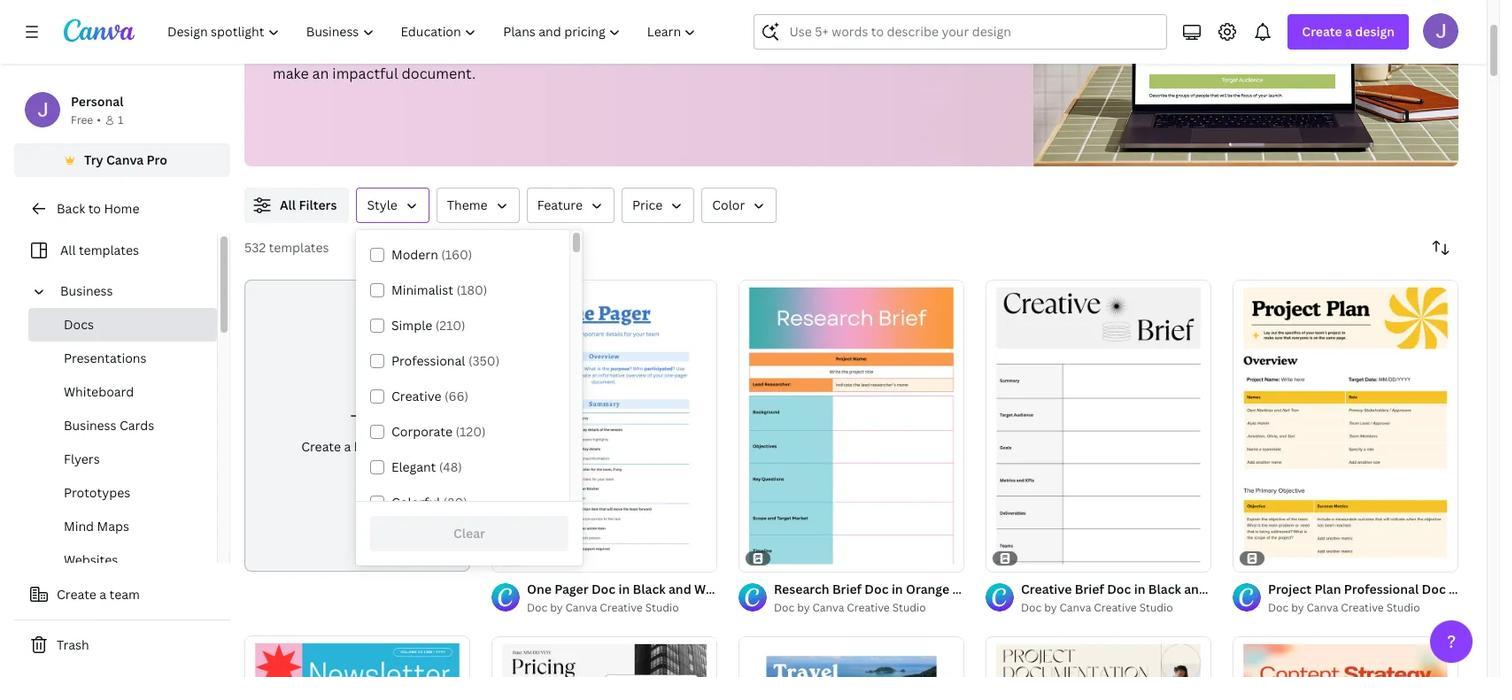 Task type: describe. For each thing, give the bounding box(es) containing it.
doc by canva creative studio link for project documentation professional doc in ivory dark brown warm classic style image
[[1021, 599, 1212, 617]]

doc down research
[[774, 600, 795, 615]]

creative up project documentation professional doc in ivory dark brown warm classic style image
[[1094, 600, 1137, 615]]

research
[[774, 581, 829, 598]]

orange
[[906, 581, 950, 598]]

pro
[[147, 151, 167, 168]]

try canva pro
[[84, 151, 167, 168]]

docs
[[671, 18, 704, 37]]

design
[[1355, 23, 1395, 40]]

visual
[[377, 18, 417, 37]]

templates for 532 templates
[[269, 239, 329, 256]]

newsletter professional doc in sky blue pink red bright modern style image
[[244, 636, 470, 678]]

design
[[621, 18, 668, 37]]

doc up pricing proposal professional doc in white black grey sleek monochrome style image
[[527, 600, 547, 615]]

templates for all templates
[[79, 242, 139, 259]]

create a team button
[[14, 577, 230, 613]]

corporate
[[391, 423, 453, 440]]

home
[[104, 200, 139, 217]]

document.
[[402, 64, 476, 83]]

an
[[312, 64, 329, 83]]

create a design
[[1302, 23, 1395, 40]]

business for business
[[60, 283, 113, 299]]

creative brief doc in black and white grey editorial style doc by canva creative studio
[[1021, 581, 1365, 615]]

team
[[109, 586, 140, 603]]

elegant
[[391, 459, 436, 476]]

theme
[[447, 197, 488, 213]]

doc by canva creative studio link for travel to-do list doc in teal pastel green pastel purple vibrant professional style image
[[774, 599, 964, 617]]

(66)
[[445, 388, 469, 405]]

and
[[1184, 581, 1207, 598]]

1 studio from the left
[[645, 600, 679, 615]]

impactful
[[332, 64, 398, 83]]

style for research
[[1083, 581, 1114, 598]]

Search search field
[[790, 15, 1156, 49]]

free
[[71, 112, 93, 128]]

color button
[[702, 188, 777, 223]]

mind maps link
[[28, 510, 217, 544]]

532
[[244, 239, 266, 256]]

diagrams—everything
[[528, 41, 675, 60]]

pink
[[980, 581, 1006, 598]]

blank
[[354, 438, 386, 455]]

create a blank doc element
[[244, 280, 470, 572]]

flyers link
[[28, 443, 217, 476]]

soft
[[1009, 581, 1034, 598]]

canva down "editorial"
[[1307, 600, 1339, 615]]

in for orange
[[892, 581, 903, 598]]

create a blank doc
[[301, 438, 413, 455]]

in for black
[[1134, 581, 1146, 598]]

0 vertical spatial with
[[501, 18, 530, 37]]

presentations link
[[28, 342, 217, 376]]

graphics,
[[413, 41, 475, 60]]

clear
[[453, 525, 485, 542]]

by inside creative brief doc in black and white grey editorial style doc by canva creative studio
[[1044, 600, 1057, 615]]

documents
[[420, 18, 497, 37]]

1 vertical spatial with
[[273, 41, 302, 60]]

doc down soft
[[1021, 600, 1042, 615]]

business for business cards
[[64, 417, 117, 434]]

creative (66)
[[391, 388, 469, 405]]

try canva pro button
[[14, 143, 230, 177]]

research brief doc in orange teal pink soft pastels style doc by canva creative studio
[[774, 581, 1114, 615]]

price
[[632, 197, 663, 213]]

(80)
[[443, 494, 468, 511]]

business link
[[53, 275, 206, 308]]

project documentation professional doc in ivory dark brown warm classic style image
[[986, 637, 1212, 678]]

doc left black
[[1107, 581, 1131, 598]]

canva inside 'make beautiful visual documents with canva docs. design docs templates with photos, videos, graphics, charts, diagrams—everything you need to make an impactful document.'
[[534, 18, 576, 37]]

docs
[[64, 316, 94, 333]]

presentations
[[64, 350, 147, 367]]

content strategy doc in pastel orange red light blue soft pastels style image
[[1233, 637, 1459, 678]]

create for create a design
[[1302, 23, 1342, 40]]

feature
[[537, 197, 583, 213]]

minimalist (180)
[[391, 282, 487, 298]]

docs.
[[580, 18, 618, 37]]

corporate (120)
[[391, 423, 486, 440]]

•
[[97, 112, 101, 128]]

back to home link
[[14, 191, 230, 227]]

Sort by button
[[1423, 230, 1459, 266]]

research brief doc in orange teal pink soft pastels style link
[[774, 580, 1114, 599]]

532 templates
[[244, 239, 329, 256]]

doc left the orange
[[865, 581, 889, 598]]

brief for creative
[[1075, 581, 1104, 598]]

professional (350)
[[391, 352, 500, 369]]

colorful (80)
[[391, 494, 468, 511]]

to inside back to home 'link'
[[88, 200, 101, 217]]

4 by from the left
[[1291, 600, 1304, 615]]

creative inside research brief doc in orange teal pink soft pastels style doc by canva creative studio
[[847, 600, 890, 615]]

back
[[57, 200, 85, 217]]

(160)
[[441, 246, 472, 263]]

prototypes link
[[28, 476, 217, 510]]

(210)
[[435, 317, 465, 334]]

business cards
[[64, 417, 154, 434]]

editorial
[[1280, 581, 1331, 598]]

mind
[[64, 518, 94, 535]]

charts,
[[478, 41, 525, 60]]

brief for research
[[832, 581, 862, 598]]

price button
[[622, 188, 695, 223]]

mind maps
[[64, 518, 129, 535]]

a for blank
[[344, 438, 351, 455]]

doc by canva creative studio for 'doc by canva creative studio' link related to content strategy doc in pastel orange red light blue soft pastels style image
[[1268, 600, 1420, 615]]

a for team
[[99, 586, 106, 603]]

studio inside creative brief doc in black and white grey editorial style doc by canva creative studio
[[1140, 600, 1173, 615]]

style inside button
[[367, 197, 398, 213]]

creative right 'pink'
[[1021, 581, 1072, 598]]



Task type: vqa. For each thing, say whether or not it's contained in the screenshot.
You in the top of the page
yes



Task type: locate. For each thing, give the bounding box(es) containing it.
teal
[[953, 581, 977, 598]]

2 by from the left
[[797, 600, 810, 615]]

0 vertical spatial all
[[280, 197, 296, 213]]

2 vertical spatial a
[[99, 586, 106, 603]]

creative up travel to-do list doc in teal pastel green pastel purple vibrant professional style image
[[847, 600, 890, 615]]

all for all templates
[[60, 242, 76, 259]]

all down back
[[60, 242, 76, 259]]

creative up pricing proposal professional doc in white black grey sleek monochrome style image
[[600, 600, 643, 615]]

1 horizontal spatial to
[[745, 41, 759, 60]]

None search field
[[754, 14, 1168, 50]]

1 horizontal spatial templates
[[269, 239, 329, 256]]

business cards link
[[28, 409, 217, 443]]

project plan professional doc in yellow black friendly corporate style image
[[1233, 280, 1459, 572]]

1 doc by canva creative studio link from the left
[[527, 599, 717, 617]]

travel to-do list doc in teal pastel green pastel purple vibrant professional style image
[[739, 637, 964, 678]]

0 horizontal spatial with
[[273, 41, 302, 60]]

simple
[[391, 317, 432, 334]]

0 horizontal spatial a
[[99, 586, 106, 603]]

creative up content strategy doc in pastel orange red light blue soft pastels style image
[[1341, 600, 1384, 615]]

personal
[[71, 93, 123, 110]]

videos,
[[361, 41, 410, 60]]

whiteboard link
[[28, 376, 217, 409]]

1 vertical spatial business
[[64, 417, 117, 434]]

style
[[367, 197, 398, 213], [1083, 581, 1114, 598], [1334, 581, 1365, 598]]

doc by canva creative studio link up pricing proposal professional doc in white black grey sleek monochrome style image
[[527, 599, 717, 617]]

4 studio from the left
[[1387, 600, 1420, 615]]

a
[[1345, 23, 1352, 40], [344, 438, 351, 455], [99, 586, 106, 603]]

a inside button
[[99, 586, 106, 603]]

1 horizontal spatial doc by canva creative studio
[[1268, 600, 1420, 615]]

make
[[273, 18, 309, 37]]

1 vertical spatial all
[[60, 242, 76, 259]]

business up docs
[[60, 283, 113, 299]]

1 vertical spatial a
[[344, 438, 351, 455]]

a inside dropdown button
[[1345, 23, 1352, 40]]

a left team
[[99, 586, 106, 603]]

canva inside creative brief doc in black and white grey editorial style doc by canva creative studio
[[1060, 600, 1091, 615]]

templates down all filters button
[[269, 239, 329, 256]]

color
[[712, 197, 745, 213]]

0 vertical spatial business
[[60, 283, 113, 299]]

colorful
[[391, 494, 440, 511]]

studio down the orange
[[892, 600, 926, 615]]

with up charts,
[[501, 18, 530, 37]]

canva
[[534, 18, 576, 37], [106, 151, 144, 168], [565, 600, 597, 615], [813, 600, 844, 615], [1060, 600, 1091, 615], [1307, 600, 1339, 615]]

brief inside research brief doc in orange teal pink soft pastels style doc by canva creative studio
[[832, 581, 862, 598]]

a left design
[[1345, 23, 1352, 40]]

prototypes
[[64, 484, 130, 501]]

modern
[[391, 246, 438, 263]]

trash
[[57, 637, 89, 654]]

(350)
[[468, 352, 500, 369]]

modern (160)
[[391, 246, 472, 263]]

elegant (48)
[[391, 459, 462, 476]]

minimalist
[[391, 282, 453, 298]]

one pager doc in black and white blue light blue classic professional style image
[[492, 280, 717, 572]]

doc by canva creative studio for 'doc by canva creative studio' link for pricing proposal professional doc in white black grey sleek monochrome style image
[[527, 600, 679, 615]]

canva right 'try'
[[106, 151, 144, 168]]

1 vertical spatial to
[[88, 200, 101, 217]]

0 horizontal spatial create
[[57, 586, 96, 603]]

0 horizontal spatial style
[[367, 197, 398, 213]]

with down make
[[273, 41, 302, 60]]

creative brief doc in black and white grey editorial style link
[[1021, 580, 1365, 599]]

websites link
[[28, 544, 217, 577]]

doc by canva creative studio link up content strategy doc in pastel orange red light blue soft pastels style image
[[1268, 599, 1459, 617]]

in left the orange
[[892, 581, 903, 598]]

canva inside research brief doc in orange teal pink soft pastels style doc by canva creative studio
[[813, 600, 844, 615]]

1 vertical spatial create
[[301, 438, 341, 455]]

business
[[60, 283, 113, 299], [64, 417, 117, 434]]

all
[[280, 197, 296, 213], [60, 242, 76, 259]]

all templates link
[[25, 234, 206, 267]]

create left blank
[[301, 438, 341, 455]]

all inside button
[[280, 197, 296, 213]]

canva up pricing proposal professional doc in white black grey sleek monochrome style image
[[565, 600, 597, 615]]

doc by canva creative studio link for pricing proposal professional doc in white black grey sleek monochrome style image
[[527, 599, 717, 617]]

pastels
[[1037, 581, 1080, 598]]

to
[[745, 41, 759, 60], [88, 200, 101, 217]]

by inside research brief doc in orange teal pink soft pastels style doc by canva creative studio
[[797, 600, 810, 615]]

brief
[[832, 581, 862, 598], [1075, 581, 1104, 598]]

style right "editorial"
[[1334, 581, 1365, 598]]

studio
[[645, 600, 679, 615], [892, 600, 926, 615], [1140, 600, 1173, 615], [1387, 600, 1420, 615]]

top level navigation element
[[156, 14, 712, 50]]

create inside button
[[57, 586, 96, 603]]

studio down black
[[1140, 600, 1173, 615]]

studio up pricing proposal professional doc in white black grey sleek monochrome style image
[[645, 600, 679, 615]]

3 by from the left
[[1044, 600, 1057, 615]]

make beautiful visual documents with canva docs. design docs templates with photos, videos, graphics, charts, diagrams—everything you need to make an impactful document.
[[273, 18, 776, 83]]

0 vertical spatial create
[[1302, 23, 1342, 40]]

(120)
[[456, 423, 486, 440]]

doc by canva creative studio
[[527, 600, 679, 615], [1268, 600, 1420, 615]]

brief right research
[[832, 581, 862, 598]]

2 horizontal spatial a
[[1345, 23, 1352, 40]]

by down "editorial"
[[1291, 600, 1304, 615]]

in inside creative brief doc in black and white grey editorial style doc by canva creative studio
[[1134, 581, 1146, 598]]

create a blank doc link
[[244, 280, 470, 572]]

1 horizontal spatial a
[[344, 438, 351, 455]]

canva left docs.
[[534, 18, 576, 37]]

theme button
[[436, 188, 520, 223]]

doc by canva creative studio link up travel to-do list doc in teal pastel green pastel purple vibrant professional style image
[[774, 599, 964, 617]]

in left black
[[1134, 581, 1146, 598]]

2 vertical spatial create
[[57, 586, 96, 603]]

websites
[[64, 552, 118, 569]]

by down pastels
[[1044, 600, 1057, 615]]

2 horizontal spatial templates
[[707, 18, 776, 37]]

create down websites
[[57, 586, 96, 603]]

doc by canva creative studio down "editorial"
[[1268, 600, 1420, 615]]

all for all filters
[[280, 197, 296, 213]]

need
[[707, 41, 741, 60]]

(180)
[[457, 282, 487, 298]]

grey
[[1248, 581, 1277, 598]]

pricing proposal professional doc in white black grey sleek monochrome style image
[[492, 637, 717, 678]]

by up pricing proposal professional doc in white black grey sleek monochrome style image
[[550, 600, 563, 615]]

create
[[1302, 23, 1342, 40], [301, 438, 341, 455], [57, 586, 96, 603]]

templates up need
[[707, 18, 776, 37]]

2 studio from the left
[[892, 600, 926, 615]]

white
[[1210, 581, 1245, 598]]

4 doc by canva creative studio link from the left
[[1268, 599, 1459, 617]]

doc down grey
[[1268, 600, 1289, 615]]

in inside research brief doc in orange teal pink soft pastels style doc by canva creative studio
[[892, 581, 903, 598]]

2 in from the left
[[1134, 581, 1146, 598]]

create a team
[[57, 586, 140, 603]]

templates
[[707, 18, 776, 37], [269, 239, 329, 256], [79, 242, 139, 259]]

1 horizontal spatial in
[[1134, 581, 1146, 598]]

all left filters
[[280, 197, 296, 213]]

0 vertical spatial a
[[1345, 23, 1352, 40]]

make
[[273, 64, 309, 83]]

maps
[[97, 518, 129, 535]]

research brief doc in orange teal pink soft pastels style image
[[739, 280, 964, 572]]

1 in from the left
[[892, 581, 903, 598]]

1 doc by canva creative studio from the left
[[527, 600, 679, 615]]

to right back
[[88, 200, 101, 217]]

style for creative
[[1334, 581, 1365, 598]]

brief right soft
[[1075, 581, 1104, 598]]

doc by canva creative studio link for content strategy doc in pastel orange red light blue soft pastels style image
[[1268, 599, 1459, 617]]

1 horizontal spatial all
[[280, 197, 296, 213]]

(48)
[[439, 459, 462, 476]]

creative brief doc in black and white grey editorial style image
[[986, 280, 1212, 572]]

a for design
[[1345, 23, 1352, 40]]

doc by canva creative studio up pricing proposal professional doc in white black grey sleek monochrome style image
[[527, 600, 679, 615]]

doc
[[389, 438, 413, 455], [865, 581, 889, 598], [1107, 581, 1131, 598], [527, 600, 547, 615], [774, 600, 795, 615], [1021, 600, 1042, 615], [1268, 600, 1289, 615]]

create a design button
[[1288, 14, 1409, 50]]

style inside creative brief doc in black and white grey editorial style doc by canva creative studio
[[1334, 581, 1365, 598]]

canva down pastels
[[1060, 600, 1091, 615]]

create for create a team
[[57, 586, 96, 603]]

2 horizontal spatial create
[[1302, 23, 1342, 40]]

canva down research
[[813, 600, 844, 615]]

all templates
[[60, 242, 139, 259]]

2 brief from the left
[[1075, 581, 1104, 598]]

business up flyers on the bottom of page
[[64, 417, 117, 434]]

3 studio from the left
[[1140, 600, 1173, 615]]

1 horizontal spatial with
[[501, 18, 530, 37]]

to inside 'make beautiful visual documents with canva docs. design docs templates with photos, videos, graphics, charts, diagrams—everything you need to make an impactful document.'
[[745, 41, 759, 60]]

professional
[[391, 352, 465, 369]]

create left design
[[1302, 23, 1342, 40]]

0 horizontal spatial doc by canva creative studio
[[527, 600, 679, 615]]

brief inside creative brief doc in black and white grey editorial style doc by canva creative studio
[[1075, 581, 1104, 598]]

studio inside research brief doc in orange teal pink soft pastels style doc by canva creative studio
[[892, 600, 926, 615]]

photos,
[[306, 41, 358, 60]]

create for create a blank doc
[[301, 438, 341, 455]]

jacob simon image
[[1423, 13, 1459, 49]]

0 horizontal spatial brief
[[832, 581, 862, 598]]

1 horizontal spatial brief
[[1075, 581, 1104, 598]]

by down research
[[797, 600, 810, 615]]

1 by from the left
[[550, 600, 563, 615]]

0 horizontal spatial templates
[[79, 242, 139, 259]]

simple (210)
[[391, 317, 465, 334]]

2 doc by canva creative studio from the left
[[1268, 600, 1420, 615]]

doc by canva creative studio link up project documentation professional doc in ivory dark brown warm classic style image
[[1021, 599, 1212, 617]]

0 horizontal spatial in
[[892, 581, 903, 598]]

cards
[[120, 417, 154, 434]]

a left blank
[[344, 438, 351, 455]]

canva inside button
[[106, 151, 144, 168]]

0 horizontal spatial all
[[60, 242, 76, 259]]

creative up corporate
[[391, 388, 442, 405]]

3 doc by canva creative studio link from the left
[[1021, 599, 1212, 617]]

black
[[1148, 581, 1181, 598]]

filters
[[299, 197, 337, 213]]

2 horizontal spatial style
[[1334, 581, 1365, 598]]

studio up content strategy doc in pastel orange red light blue soft pastels style image
[[1387, 600, 1420, 615]]

you
[[679, 41, 704, 60]]

2 doc by canva creative studio link from the left
[[774, 599, 964, 617]]

all filters button
[[244, 188, 349, 223]]

templates down back to home
[[79, 242, 139, 259]]

style up modern
[[367, 197, 398, 213]]

0 horizontal spatial to
[[88, 200, 101, 217]]

style right pastels
[[1083, 581, 1114, 598]]

free •
[[71, 112, 101, 128]]

1 brief from the left
[[832, 581, 862, 598]]

trash link
[[14, 628, 230, 663]]

templates inside 'make beautiful visual documents with canva docs. design docs templates with photos, videos, graphics, charts, diagrams—everything you need to make an impactful document.'
[[707, 18, 776, 37]]

1 horizontal spatial create
[[301, 438, 341, 455]]

doc up elegant
[[389, 438, 413, 455]]

back to home
[[57, 200, 139, 217]]

create inside dropdown button
[[1302, 23, 1342, 40]]

style inside research brief doc in orange teal pink soft pastels style doc by canva creative studio
[[1083, 581, 1114, 598]]

all filters
[[280, 197, 337, 213]]

to right need
[[745, 41, 759, 60]]

0 vertical spatial to
[[745, 41, 759, 60]]

1 horizontal spatial style
[[1083, 581, 1114, 598]]



